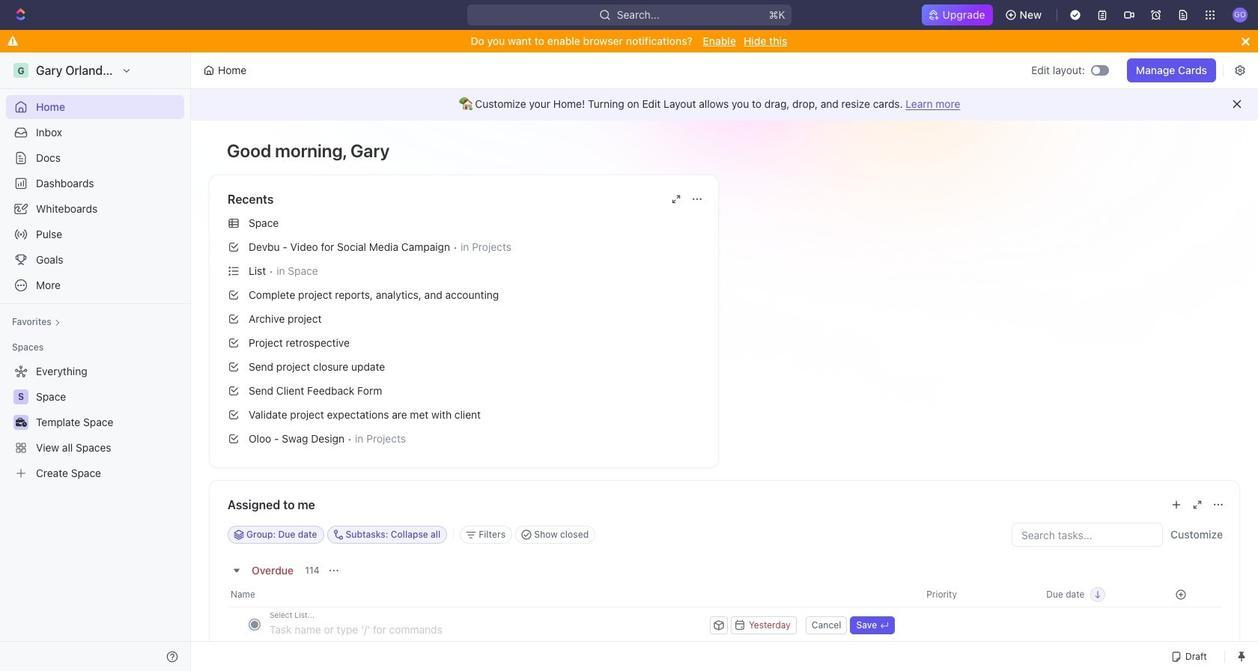 Task type: locate. For each thing, give the bounding box(es) containing it.
business time image
[[15, 418, 27, 427]]

alert
[[191, 88, 1259, 121]]

gary orlando's workspace, , element
[[13, 63, 28, 78]]

Task name or type '/' for commands text field
[[270, 617, 707, 641]]

tree
[[6, 360, 184, 486]]

space, , element
[[13, 390, 28, 405]]



Task type: vqa. For each thing, say whether or not it's contained in the screenshot.
business time icon
yes



Task type: describe. For each thing, give the bounding box(es) containing it.
sidebar navigation
[[0, 52, 194, 671]]

tree inside sidebar navigation
[[6, 360, 184, 486]]

Search tasks... text field
[[1013, 524, 1163, 546]]



